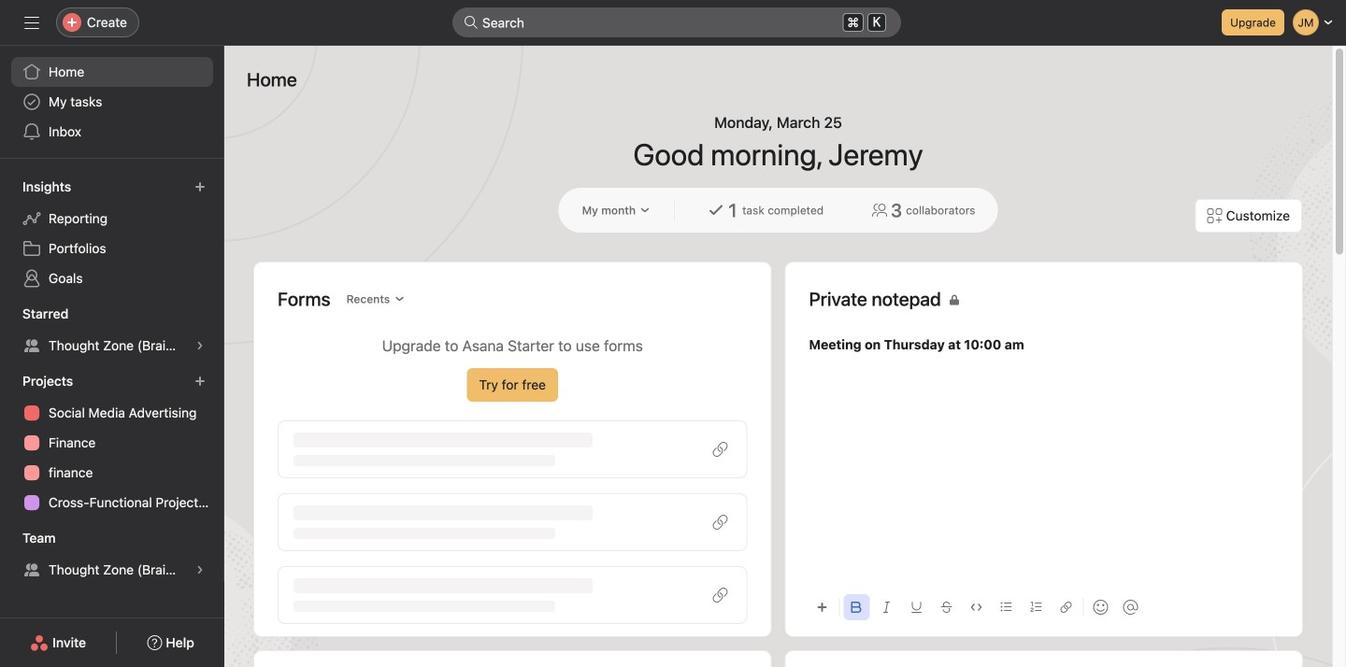 Task type: vqa. For each thing, say whether or not it's contained in the screenshot.
Remove Image
no



Task type: locate. For each thing, give the bounding box(es) containing it.
1 see details, thought zone (brainstorm space) image from the top
[[195, 340, 206, 352]]

prominent image
[[464, 15, 479, 30]]

None field
[[453, 7, 902, 37]]

link image
[[1061, 602, 1072, 614]]

underline image
[[911, 602, 923, 614]]

see details, thought zone (brainstorm space) image for starred element
[[195, 340, 206, 352]]

new insights image
[[195, 181, 206, 193]]

global element
[[0, 46, 224, 158]]

1 vertical spatial see details, thought zone (brainstorm space) image
[[195, 565, 206, 576]]

see details, thought zone (brainstorm space) image inside starred element
[[195, 340, 206, 352]]

see details, thought zone (brainstorm space) image
[[195, 340, 206, 352], [195, 565, 206, 576]]

0 vertical spatial see details, thought zone (brainstorm space) image
[[195, 340, 206, 352]]

bold image
[[852, 602, 863, 614]]

see details, thought zone (brainstorm space) image inside teams element
[[195, 565, 206, 576]]

at mention image
[[1124, 600, 1139, 615]]

2 see details, thought zone (brainstorm space) image from the top
[[195, 565, 206, 576]]

toolbar
[[810, 586, 1280, 629]]

numbered list image
[[1031, 602, 1042, 614]]



Task type: describe. For each thing, give the bounding box(es) containing it.
strikethrough image
[[941, 602, 953, 614]]

projects element
[[0, 365, 224, 522]]

hide sidebar image
[[24, 15, 39, 30]]

starred element
[[0, 297, 224, 365]]

teams element
[[0, 522, 224, 589]]

code image
[[971, 602, 983, 614]]

insert an object image
[[817, 602, 828, 614]]

italics image
[[882, 602, 893, 614]]

new project or portfolio image
[[195, 376, 206, 387]]

Search tasks, projects, and more text field
[[453, 7, 902, 37]]

bulleted list image
[[1001, 602, 1013, 614]]

insights element
[[0, 170, 224, 297]]

see details, thought zone (brainstorm space) image for teams element
[[195, 565, 206, 576]]



